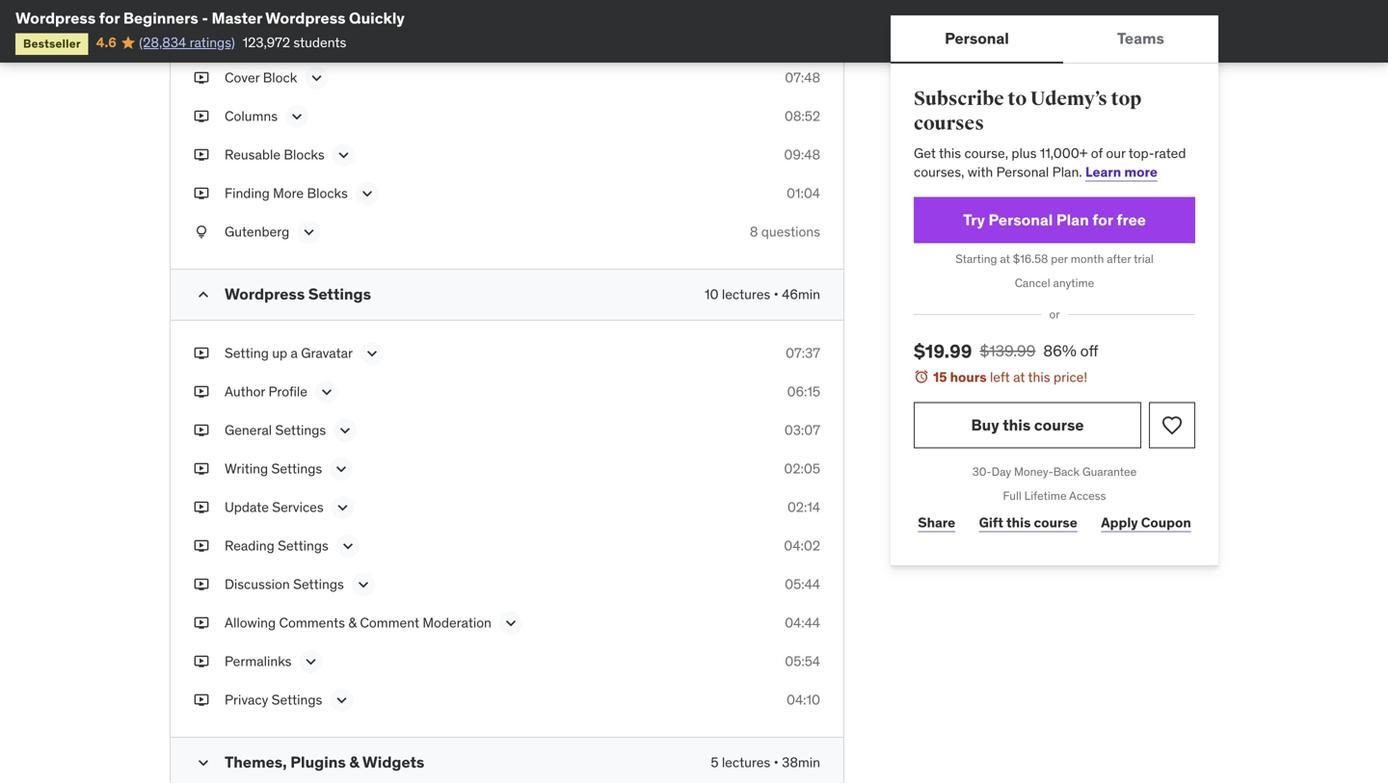 Task type: vqa. For each thing, say whether or not it's contained in the screenshot.
"where"
no



Task type: describe. For each thing, give the bounding box(es) containing it.
price!
[[1054, 369, 1087, 386]]

small image for themes,
[[194, 754, 213, 773]]

show lecture description image for permalinks
[[301, 653, 321, 672]]

lectures for themes, plugins & widgets
[[722, 755, 770, 772]]

$16.58
[[1013, 252, 1048, 267]]

xsmall image for discussion settings
[[194, 576, 209, 595]]

comment
[[360, 615, 419, 632]]

profile
[[268, 383, 307, 401]]

(28,834 ratings)
[[139, 34, 235, 51]]

settings for general settings
[[275, 422, 326, 439]]

1 vertical spatial at
[[1013, 369, 1025, 386]]

& for wrap
[[329, 31, 337, 48]]

1 vertical spatial blocks
[[307, 185, 348, 202]]

share button
[[914, 504, 960, 543]]

more
[[1124, 163, 1158, 181]]

personal inside try personal plan for free link
[[989, 210, 1053, 230]]

more
[[273, 185, 304, 202]]

show lecture description image for author profile
[[317, 383, 336, 402]]

beginners
[[123, 8, 198, 28]]

5
[[711, 755, 719, 772]]

moderation
[[423, 615, 492, 632]]

11,000+
[[1040, 144, 1088, 162]]

tab list containing personal
[[891, 15, 1218, 64]]

show lecture description image for discussion settings
[[354, 576, 373, 595]]

xsmall image for reading settings
[[194, 537, 209, 556]]

1 xsmall image from the top
[[194, 30, 209, 49]]

show lecture description image for gutenberg
[[299, 223, 318, 242]]

courses,
[[914, 163, 964, 181]]

bestseller
[[23, 36, 81, 51]]

themes, plugins & widgets
[[225, 753, 424, 773]]

-
[[202, 8, 208, 28]]

plan
[[1056, 210, 1089, 230]]

cover block
[[225, 69, 297, 86]]

back
[[1053, 465, 1080, 480]]

subscribe
[[914, 87, 1004, 111]]

of
[[1091, 144, 1103, 162]]

full
[[1003, 488, 1022, 503]]

at inside starting at $16.58 per month after trial cancel anytime
[[1000, 252, 1010, 267]]

• for wordpress settings
[[774, 286, 779, 303]]

course for gift this course
[[1034, 514, 1077, 532]]

guarantee
[[1082, 465, 1137, 480]]

personal button
[[891, 15, 1063, 62]]

try
[[963, 210, 985, 230]]

xsmall image for columns
[[194, 107, 209, 126]]

learn more link
[[1085, 163, 1158, 181]]

per
[[1051, 252, 1068, 267]]

gift
[[979, 514, 1003, 532]]

15 hours left at this price!
[[933, 369, 1087, 386]]

comments
[[279, 615, 345, 632]]

reading settings
[[225, 538, 329, 555]]

learn more
[[1085, 163, 1158, 181]]

show lecture description image for reusable blocks
[[334, 146, 353, 165]]

day
[[992, 465, 1011, 480]]

this for get
[[939, 144, 961, 162]]

columns
[[225, 108, 278, 125]]

rated
[[1154, 144, 1186, 162]]

show lecture description image for reading settings
[[338, 537, 357, 556]]

finding
[[225, 185, 270, 202]]

show lecture description image for writing settings
[[332, 460, 351, 479]]

finding more blocks
[[225, 185, 348, 202]]

setting
[[225, 345, 269, 362]]

07:37
[[786, 345, 820, 362]]

lifetime
[[1024, 488, 1067, 503]]

top
[[1111, 87, 1142, 111]]

plus
[[1012, 144, 1037, 162]]

update
[[225, 499, 269, 516]]

master
[[212, 8, 262, 28]]

xsmall image for gutenberg
[[194, 223, 209, 242]]

course for buy this course
[[1034, 415, 1084, 435]]

buy
[[971, 415, 999, 435]]

(28,834
[[139, 34, 186, 51]]

money-
[[1014, 465, 1053, 480]]

04:44
[[785, 615, 820, 632]]

• for themes, plugins & widgets
[[774, 755, 779, 772]]

month
[[1071, 252, 1104, 267]]

04:10
[[787, 692, 820, 709]]

show lecture description image for update services
[[333, 499, 353, 518]]

10
[[705, 286, 719, 303]]

buy this course button
[[914, 402, 1141, 449]]

up
[[272, 345, 287, 362]]

privacy settings
[[225, 692, 322, 709]]

plan.
[[1052, 163, 1082, 181]]

buy this course
[[971, 415, 1084, 435]]

30-day money-back guarantee full lifetime access
[[972, 465, 1137, 503]]

settings for writing settings
[[271, 460, 322, 478]]

widgets
[[362, 753, 424, 773]]

themes,
[[225, 753, 287, 773]]

cover
[[225, 69, 260, 86]]

allowing comments & comment moderation
[[225, 615, 492, 632]]

inserting images & wrap
[[225, 31, 371, 48]]

xsmall image for finding more blocks
[[194, 184, 209, 203]]

86%
[[1043, 341, 1077, 361]]

apply coupon
[[1101, 514, 1191, 532]]

privacy
[[225, 692, 268, 709]]

quickly
[[349, 8, 405, 28]]

plugins
[[290, 753, 346, 773]]

123,972
[[243, 34, 290, 51]]

02:05
[[784, 460, 820, 478]]

starting
[[955, 252, 997, 267]]

reading
[[225, 538, 274, 555]]

wrap
[[340, 31, 371, 48]]

get
[[914, 144, 936, 162]]

gift this course
[[979, 514, 1077, 532]]

courses
[[914, 112, 984, 136]]

get this course, plus 11,000+ of our top-rated courses, with personal plan.
[[914, 144, 1186, 181]]

show lecture description image for columns
[[287, 107, 307, 126]]

0 vertical spatial blocks
[[284, 146, 325, 164]]

$19.99
[[914, 340, 972, 363]]

permalinks
[[225, 653, 292, 671]]



Task type: locate. For each thing, give the bounding box(es) containing it.
4 xsmall image from the top
[[194, 460, 209, 479]]

2 • from the top
[[774, 755, 779, 772]]

xsmall image
[[194, 30, 209, 49], [194, 146, 209, 165], [194, 344, 209, 363], [194, 460, 209, 479], [194, 499, 209, 517], [194, 537, 209, 556], [194, 576, 209, 595], [194, 614, 209, 633], [194, 653, 209, 672], [194, 691, 209, 710]]

settings for wordpress settings
[[308, 285, 371, 304]]

show lecture description image right "gravatar"
[[362, 344, 382, 364]]

& left wrap
[[329, 31, 337, 48]]

1 vertical spatial lectures
[[722, 755, 770, 772]]

0 vertical spatial &
[[329, 31, 337, 48]]

show lecture description image down block
[[287, 107, 307, 126]]

our
[[1106, 144, 1126, 162]]

• left 38min
[[774, 755, 779, 772]]

38min
[[782, 755, 820, 772]]

5 xsmall image from the top
[[194, 383, 209, 402]]

xsmall image left permalinks at the left of page
[[194, 653, 209, 672]]

0 vertical spatial for
[[99, 8, 120, 28]]

2 course from the top
[[1034, 514, 1077, 532]]

writing settings
[[225, 460, 322, 478]]

0 vertical spatial small image
[[194, 286, 213, 305]]

xsmall image left discussion
[[194, 576, 209, 595]]

xsmall image for author profile
[[194, 383, 209, 402]]

0 vertical spatial at
[[1000, 252, 1010, 267]]

xsmall image for update services
[[194, 499, 209, 517]]

show lecture description image down students
[[307, 69, 326, 88]]

8 xsmall image from the top
[[194, 614, 209, 633]]

0 vertical spatial course
[[1034, 415, 1084, 435]]

6 xsmall image from the top
[[194, 421, 209, 440]]

6 xsmall image from the top
[[194, 537, 209, 556]]

course,
[[964, 144, 1008, 162]]

xsmall image left the reusable
[[194, 146, 209, 165]]

wordpress for beginners - master wordpress quickly
[[15, 8, 405, 28]]

small image
[[194, 286, 213, 305], [194, 754, 213, 773]]

xsmall image left finding
[[194, 184, 209, 203]]

show lecture description image for finding more blocks
[[357, 184, 377, 204]]

05:54
[[785, 653, 820, 671]]

1 • from the top
[[774, 286, 779, 303]]

course down lifetime
[[1034, 514, 1077, 532]]

9 xsmall image from the top
[[194, 653, 209, 672]]

udemy's
[[1030, 87, 1107, 111]]

discussion settings
[[225, 576, 344, 594]]

2 vertical spatial personal
[[989, 210, 1053, 230]]

this right buy
[[1003, 415, 1031, 435]]

xsmall image for general settings
[[194, 421, 209, 440]]

1 horizontal spatial at
[[1013, 369, 1025, 386]]

0 vertical spatial personal
[[945, 28, 1009, 48]]

0 horizontal spatial at
[[1000, 252, 1010, 267]]

services
[[272, 499, 324, 516]]

to
[[1008, 87, 1027, 111]]

learn
[[1085, 163, 1121, 181]]

off
[[1080, 341, 1098, 361]]

settings for reading settings
[[278, 538, 329, 555]]

1 vertical spatial &
[[348, 615, 357, 632]]

this left price!
[[1028, 369, 1050, 386]]

xsmall image left setting
[[194, 344, 209, 363]]

2 xsmall image from the top
[[194, 146, 209, 165]]

0 vertical spatial •
[[774, 286, 779, 303]]

top-
[[1129, 144, 1154, 162]]

10 lectures • 46min
[[705, 286, 820, 303]]

settings
[[308, 285, 371, 304], [275, 422, 326, 439], [271, 460, 322, 478], [278, 538, 329, 555], [293, 576, 344, 594], [272, 692, 322, 709]]

personal inside get this course, plus 11,000+ of our top-rated courses, with personal plan.
[[996, 163, 1049, 181]]

settings down profile
[[275, 422, 326, 439]]

1 xsmall image from the top
[[194, 69, 209, 88]]

show lecture description image for allowing comments & comment moderation
[[501, 614, 520, 634]]

this up courses,
[[939, 144, 961, 162]]

10 xsmall image from the top
[[194, 691, 209, 710]]

at right left
[[1013, 369, 1025, 386]]

questions
[[761, 223, 820, 241]]

author
[[225, 383, 265, 401]]

allowing
[[225, 615, 276, 632]]

apply
[[1101, 514, 1138, 532]]

xsmall image left allowing
[[194, 614, 209, 633]]

settings up 'comments'
[[293, 576, 344, 594]]

xsmall image left reading
[[194, 537, 209, 556]]

show lecture description image right "services"
[[333, 499, 353, 518]]

1 horizontal spatial for
[[1092, 210, 1113, 230]]

after
[[1107, 252, 1131, 267]]

xsmall image left privacy
[[194, 691, 209, 710]]

1 vertical spatial •
[[774, 755, 779, 772]]

settings for discussion settings
[[293, 576, 344, 594]]

for
[[99, 8, 120, 28], [1092, 210, 1113, 230]]

4.6
[[96, 34, 117, 51]]

8
[[750, 223, 758, 241]]

tab list
[[891, 15, 1218, 64]]

personal inside personal button
[[945, 28, 1009, 48]]

at
[[1000, 252, 1010, 267], [1013, 369, 1025, 386]]

xsmall image for allowing comments & comment moderation
[[194, 614, 209, 633]]

show lecture description image for general settings
[[336, 421, 355, 441]]

3 xsmall image from the top
[[194, 184, 209, 203]]

teams
[[1117, 28, 1164, 48]]

show lecture description image down 'comments'
[[301, 653, 321, 672]]

wishlist image
[[1161, 414, 1184, 437]]

course
[[1034, 415, 1084, 435], [1034, 514, 1077, 532]]

xsmall image for privacy settings
[[194, 691, 209, 710]]

small image for wordpress
[[194, 286, 213, 305]]

5 lectures • 38min
[[711, 755, 820, 772]]

reusable blocks
[[225, 146, 325, 164]]

4 xsmall image from the top
[[194, 223, 209, 242]]

xsmall image left writing
[[194, 460, 209, 479]]

2 vertical spatial &
[[349, 753, 359, 773]]

8 questions
[[750, 223, 820, 241]]

show lecture description image up themes, plugins & widgets
[[332, 691, 351, 711]]

wordpress for for
[[15, 8, 96, 28]]

3 xsmall image from the top
[[194, 344, 209, 363]]

2 xsmall image from the top
[[194, 107, 209, 126]]

0 vertical spatial lectures
[[722, 286, 770, 303]]

lectures
[[722, 286, 770, 303], [722, 755, 770, 772]]

course inside button
[[1034, 415, 1084, 435]]

08:52
[[784, 108, 820, 125]]

1 vertical spatial small image
[[194, 754, 213, 773]]

images
[[281, 31, 325, 48]]

this right 'gift' on the right
[[1006, 514, 1031, 532]]

show lecture description image for privacy settings
[[332, 691, 351, 711]]

$19.99 $139.99 86% off
[[914, 340, 1098, 363]]

share
[[918, 514, 955, 532]]

1 vertical spatial personal
[[996, 163, 1049, 181]]

show lecture description image up allowing comments & comment moderation
[[354, 576, 373, 595]]

wordpress for settings
[[225, 285, 305, 304]]

03:07
[[784, 422, 820, 439]]

settings down "services"
[[278, 538, 329, 555]]

settings right privacy
[[272, 692, 322, 709]]

show lecture description image right reading settings
[[338, 537, 357, 556]]

personal down plus
[[996, 163, 1049, 181]]

show lecture description image right more
[[357, 184, 377, 204]]

show lecture description image right moderation
[[501, 614, 520, 634]]

xsmall image left update
[[194, 499, 209, 517]]

& for widgets
[[349, 753, 359, 773]]

access
[[1069, 488, 1106, 503]]

show lecture description image for setting up a gravatar
[[362, 344, 382, 364]]

show lecture description image right general settings
[[336, 421, 355, 441]]

ratings)
[[190, 34, 235, 51]]

gutenberg
[[225, 223, 289, 241]]

reusable
[[225, 146, 281, 164]]

show lecture description image up finding more blocks
[[334, 146, 353, 165]]

show lecture description image for cover block
[[307, 69, 326, 88]]

this for gift
[[1006, 514, 1031, 532]]

blocks up more
[[284, 146, 325, 164]]

• left 46min
[[774, 286, 779, 303]]

at left $16.58
[[1000, 252, 1010, 267]]

7 xsmall image from the top
[[194, 576, 209, 595]]

gift this course link
[[975, 504, 1082, 543]]

small image left wordpress settings
[[194, 286, 213, 305]]

& for comment
[[348, 615, 357, 632]]

settings for privacy settings
[[272, 692, 322, 709]]

xsmall image for writing settings
[[194, 460, 209, 479]]

$139.99
[[980, 341, 1036, 361]]

settings up "gravatar"
[[308, 285, 371, 304]]

xsmall image down -
[[194, 30, 209, 49]]

wordpress up bestseller
[[15, 8, 96, 28]]

xsmall image left columns
[[194, 107, 209, 126]]

students
[[293, 34, 346, 51]]

0 horizontal spatial for
[[99, 8, 120, 28]]

author profile
[[225, 383, 307, 401]]

course up the back
[[1034, 415, 1084, 435]]

try personal plan for free link
[[914, 197, 1195, 243]]

wordpress up up
[[225, 285, 305, 304]]

for up 4.6 on the top
[[99, 8, 120, 28]]

lectures for wordpress settings
[[722, 286, 770, 303]]

this inside get this course, plus 11,000+ of our top-rated courses, with personal plan.
[[939, 144, 961, 162]]

show lecture description image right writing settings
[[332, 460, 351, 479]]

personal up subscribe
[[945, 28, 1009, 48]]

xsmall image left gutenberg on the left top
[[194, 223, 209, 242]]

wordpress up images
[[265, 8, 346, 28]]

lectures right 10
[[722, 286, 770, 303]]

2 small image from the top
[[194, 754, 213, 773]]

coupon
[[1141, 514, 1191, 532]]

show lecture description image right profile
[[317, 383, 336, 402]]

&
[[329, 31, 337, 48], [348, 615, 357, 632], [349, 753, 359, 773]]

small image left themes,
[[194, 754, 213, 773]]

1 vertical spatial course
[[1034, 514, 1077, 532]]

01:04
[[787, 185, 820, 202]]

2 lectures from the top
[[722, 755, 770, 772]]

5 xsmall image from the top
[[194, 499, 209, 517]]

general
[[225, 422, 272, 439]]

xsmall image
[[194, 69, 209, 88], [194, 107, 209, 126], [194, 184, 209, 203], [194, 223, 209, 242], [194, 383, 209, 402], [194, 421, 209, 440]]

try personal plan for free
[[963, 210, 1146, 230]]

show lecture description image down more
[[299, 223, 318, 242]]

1 lectures from the top
[[722, 286, 770, 303]]

xsmall image left author
[[194, 383, 209, 402]]

1 vertical spatial for
[[1092, 210, 1113, 230]]

07:48
[[785, 69, 820, 86]]

general settings
[[225, 422, 326, 439]]

subscribe to udemy's top courses
[[914, 87, 1142, 136]]

xsmall image for reusable blocks
[[194, 146, 209, 165]]

writing
[[225, 460, 268, 478]]

starting at $16.58 per month after trial cancel anytime
[[955, 252, 1154, 290]]

xsmall image for permalinks
[[194, 653, 209, 672]]

lectures right 5 at the right bottom of the page
[[722, 755, 770, 772]]

this for buy
[[1003, 415, 1031, 435]]

cancel
[[1015, 275, 1050, 290]]

inserting
[[225, 31, 278, 48]]

1 course from the top
[[1034, 415, 1084, 435]]

left
[[990, 369, 1010, 386]]

settings up "services"
[[271, 460, 322, 478]]

wordpress settings
[[225, 285, 371, 304]]

123,972 students
[[243, 34, 346, 51]]

show lecture description image
[[307, 69, 326, 88], [357, 184, 377, 204], [362, 344, 382, 364], [501, 614, 520, 634], [332, 691, 351, 711]]

30-
[[972, 465, 992, 480]]

show lecture description image
[[287, 107, 307, 126], [334, 146, 353, 165], [299, 223, 318, 242], [317, 383, 336, 402], [336, 421, 355, 441], [332, 460, 351, 479], [333, 499, 353, 518], [338, 537, 357, 556], [354, 576, 373, 595], [301, 653, 321, 672]]

xsmall image for setting up a gravatar
[[194, 344, 209, 363]]

alarm image
[[914, 369, 929, 384]]

02:14
[[787, 499, 820, 516]]

a
[[291, 345, 298, 362]]

this inside button
[[1003, 415, 1031, 435]]

xsmall image left general
[[194, 421, 209, 440]]

& right the plugins
[[349, 753, 359, 773]]

& left comment
[[348, 615, 357, 632]]

blocks right more
[[307, 185, 348, 202]]

personal up $16.58
[[989, 210, 1053, 230]]

xsmall image down ratings)
[[194, 69, 209, 88]]

1 small image from the top
[[194, 286, 213, 305]]

for left free
[[1092, 210, 1113, 230]]

04:02
[[784, 538, 820, 555]]

gravatar
[[301, 345, 353, 362]]

xsmall image for cover block
[[194, 69, 209, 88]]



